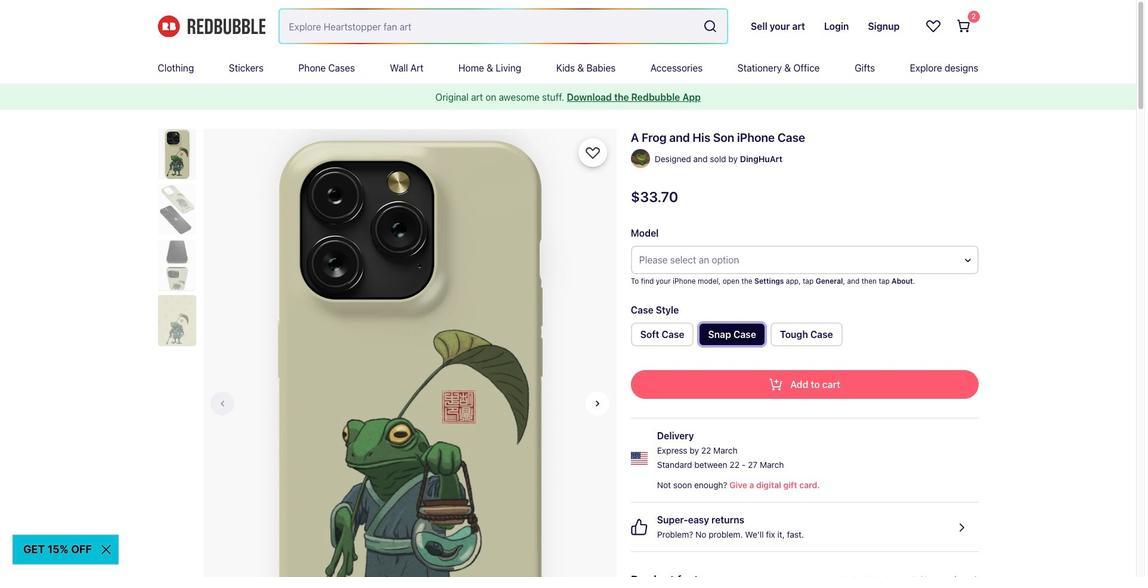 Task type: describe. For each thing, give the bounding box(es) containing it.
4 menu item from the left
[[390, 52, 424, 84]]

10 menu item from the left
[[910, 52, 978, 84]]

2 menu item from the left
[[229, 52, 264, 84]]

5 menu item from the left
[[458, 52, 521, 84]]

none radio inside case style option group
[[631, 323, 694, 347]]

1 menu item from the left
[[158, 52, 194, 84]]

Search term search field
[[279, 10, 698, 43]]

6 menu item from the left
[[556, 52, 616, 84]]

9 menu item from the left
[[855, 52, 875, 84]]

8 menu item from the left
[[738, 52, 820, 84]]

case style option group
[[631, 323, 978, 351]]



Task type: locate. For each thing, give the bounding box(es) containing it.
None radio
[[631, 323, 694, 347]]

None field
[[279, 10, 727, 43]]

3 menu item from the left
[[298, 52, 355, 84]]

menu item
[[158, 52, 194, 84], [229, 52, 264, 84], [298, 52, 355, 84], [390, 52, 424, 84], [458, 52, 521, 84], [556, 52, 616, 84], [651, 52, 703, 84], [738, 52, 820, 84], [855, 52, 875, 84], [910, 52, 978, 84]]

7 menu item from the left
[[651, 52, 703, 84]]

flag of us image
[[631, 450, 648, 467]]

None radio
[[699, 323, 766, 347], [771, 323, 843, 347], [699, 323, 766, 347], [771, 323, 843, 347]]

menu bar
[[158, 52, 978, 84]]



Task type: vqa. For each thing, say whether or not it's contained in the screenshot.
Case Style option group
yes



